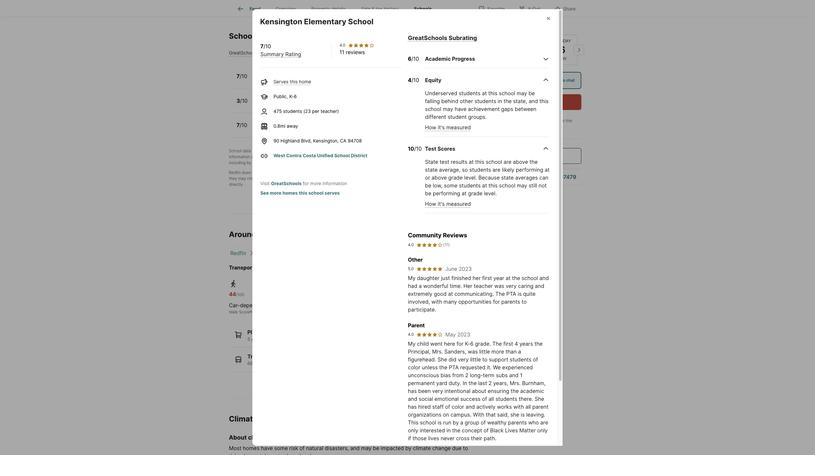 Task type: vqa. For each thing, say whether or not it's contained in the screenshot.
your
no



Task type: locate. For each thing, give the bounding box(es) containing it.
be inside school service boundaries are intended to be used as a reference only; they may change and are not
[[412, 170, 417, 175]]

2 only from the left
[[538, 428, 548, 434]]

how it's measured for above
[[425, 201, 471, 208]]

the up gaps
[[504, 98, 512, 105]]

opportunities
[[459, 299, 492, 305]]

only down who
[[538, 428, 548, 434]]

the down used
[[421, 176, 427, 181]]

1 n, from the left
[[396, 361, 401, 367]]

0 vertical spatial schools
[[414, 6, 432, 12]]

serves inside the "kensington elementary school" dialog
[[274, 79, 289, 84]]

orange- right l,
[[378, 361, 396, 367]]

the right start
[[530, 159, 538, 165]]

0 horizontal spatial red-
[[426, 361, 436, 367]]

1 horizontal spatial was
[[495, 283, 505, 290]]

0 horizontal spatial performing
[[433, 190, 460, 197]]

risks up temperatures
[[271, 435, 285, 442]]

not down the can
[[539, 183, 547, 189]]

may up state, at top
[[517, 90, 527, 97]]

0 vertical spatial the
[[496, 291, 505, 297]]

information up 'serves'
[[323, 181, 347, 186]]

0 vertical spatial how it's measured
[[425, 124, 471, 131]]

1 vertical spatial measured
[[447, 201, 471, 208]]

is right she
[[521, 412, 525, 418]]

90
[[274, 138, 279, 144]]

measured down student
[[447, 124, 471, 131]]

my inside my child went here for k-6 grade. the first 4 years the principal, mrs. sanders, was little more than a figurehead. she did very little to support students of color unless the pta requested it. we experienced unconscious bias from 2 long-term subs and 1 permanent yard duty. in the last 2 years, mrs. burnham, has been very intentional about ensuring the academic and social emotional success of all students there. she has hired staff of color and actively works with all parent organizations on campus. with that said, she is leaving. this school is run by a group of wealthy parents who are only interested in the concept of black lives matter only if those lives never cross their path.
[[408, 341, 416, 347]]

1 vertical spatial k-
[[289, 94, 294, 99]]

k- inside my child went here for k-6 grade. the first 4 years the principal, mrs. sanders, was little more than a figurehead. she did very little to support students of color unless the pta requested it. we experienced unconscious bias from 2 long-term subs and 1 permanent yard duty. in the last 2 years, mrs. burnham, has been very intentional about ensuring the academic and social emotional success of all students there. she has hired staff of color and actively works with all parent organizations on campus. with that said, she is leaving. this school is run by a group of wealthy parents who are only interested in the concept of black lives matter only if those lives never cross their path.
[[465, 341, 470, 347]]

n, right l,
[[396, 361, 401, 367]]

0 horizontal spatial above
[[432, 175, 447, 181]]

a inside my daughter just finished her first year at the school and had a wonderful time. her teacher was very caring and extremely good at communicating. the pta is quite involved, with many opportunities for parents to participate.
[[419, 283, 422, 290]]

2 down term
[[489, 380, 492, 387]]

equity
[[425, 77, 442, 84]]

0 horizontal spatial some
[[274, 446, 288, 452]]

change down never
[[433, 446, 451, 452]]

rating 4.0 out of 5 element up child
[[417, 332, 443, 338]]

change inside school service boundaries are intended to be used as a reference only; they may change and are not
[[247, 176, 261, 181]]

2023
[[459, 266, 472, 273], [458, 332, 471, 338]]

k- down serves this home link
[[289, 94, 294, 99]]

unified
[[317, 153, 333, 158]]

0 vertical spatial first
[[282, 155, 289, 159]]

ca
[[340, 138, 347, 144]]

/10 for 10 /10
[[414, 146, 422, 152]]

parents inside my daughter just finished her first year at the school and had a wonderful time. her teacher was very caring and extremely good at communicating. the pta is quite involved, with many opportunities for parents to participate.
[[502, 299, 520, 305]]

or
[[526, 136, 534, 142]]

was inside my daughter just finished her first year at the school and had a wonderful time. her teacher was very caring and extremely good at communicating. the pta is quite involved, with many opportunities for parents to participate.
[[495, 283, 505, 290]]

grade
[[448, 175, 463, 181], [468, 190, 483, 197]]

because
[[479, 175, 500, 181]]

1 vertical spatial she
[[535, 396, 545, 403]]

to down recommends
[[369, 155, 372, 159]]

0 horizontal spatial all
[[489, 396, 494, 403]]

this inside el cerrito senior high school public, 9-12 • serves this home • 0.6mi
[[302, 126, 310, 132]]

of
[[533, 357, 538, 363], [482, 396, 487, 403], [445, 404, 450, 411], [481, 420, 486, 426], [484, 428, 489, 434], [300, 446, 305, 452]]

2 it's from the top
[[438, 201, 445, 208]]

more
[[310, 181, 321, 186], [270, 190, 282, 196], [492, 349, 504, 355]]

or right endorse
[[276, 170, 280, 175]]

redfin up they
[[229, 170, 241, 175]]

1 horizontal spatial pta
[[507, 291, 516, 297]]

1 how it's measured link from the top
[[425, 124, 471, 131]]

above
[[513, 159, 528, 165], [432, 175, 447, 181]]

not inside state test results at this school are above the state average, so students are likely performing at or above grade level.  because state averages can be low, some students at this school may still not be performing at grade level.
[[539, 183, 547, 189]]

how it's measured link for above
[[425, 201, 471, 208]]

7 for 7 /10 public, k-6 • serves this home • 0.8mi
[[237, 73, 240, 80]]

6 up "public, k-6"
[[275, 77, 278, 83]]

is left the quite
[[518, 291, 522, 297]]

above up low,
[[432, 175, 447, 181]]

wealthy
[[487, 420, 507, 426]]

share
[[564, 6, 576, 11]]

with inside my daughter just finished her first year at the school and had a wonderful time. her teacher was very caring and extremely good at communicating. the pta is quite involved, with many opportunities for parents to participate.
[[432, 299, 442, 305]]

information inside the "kensington elementary school" dialog
[[323, 181, 347, 186]]

orange-
[[378, 361, 396, 367], [402, 361, 420, 367]]

it's for underserved students at this school may be falling behind other students in the state, and this school may have achievement gaps between different student groups.
[[438, 124, 445, 131]]

redfin up transportation
[[230, 250, 246, 257]]

for right opportunities
[[493, 299, 500, 305]]

redfin for redfin
[[230, 250, 246, 257]]

matter
[[520, 428, 536, 434]]

was down year
[[495, 283, 505, 290]]

2 measured from the top
[[447, 201, 471, 208]]

pta down did on the right
[[449, 365, 459, 371]]

those
[[413, 436, 427, 442]]

1 vertical spatial how it's measured link
[[425, 201, 471, 208]]

1 horizontal spatial more
[[310, 181, 321, 186]]

level. down so
[[464, 175, 477, 181]]

1 vertical spatial pta
[[449, 365, 459, 371]]

0 vertical spatial measured
[[447, 124, 471, 131]]

2 how from the top
[[425, 201, 436, 208]]

for
[[303, 181, 309, 186], [493, 299, 500, 305], [457, 341, 464, 347]]

measured for grade
[[447, 201, 471, 208]]

None button
[[483, 35, 512, 65], [515, 35, 545, 65], [548, 35, 578, 65], [483, 35, 512, 65], [515, 35, 545, 65], [548, 35, 578, 65]]

0 vertical spatial performing
[[516, 167, 544, 173]]

0 horizontal spatial change
[[247, 176, 261, 181]]

1 vertical spatial schools
[[303, 160, 317, 165]]

with
[[432, 299, 442, 305], [514, 404, 524, 411]]

1 vertical spatial the
[[493, 341, 502, 347]]

mrs. down '1'
[[510, 380, 521, 387]]

0 horizontal spatial in
[[447, 428, 451, 434]]

0 vertical spatial 0.8mi
[[326, 77, 338, 83]]

have up student
[[455, 106, 467, 113]]

may inside state test results at this school are above the state average, so students are likely performing at or above grade level.  because state averages can be low, some students at this school may still not be performing at grade level.
[[517, 183, 528, 189]]

red- right s,
[[426, 361, 436, 367]]

0 vertical spatial information
[[229, 155, 250, 159]]

0 horizontal spatial 2
[[465, 372, 469, 379]]

2 vertical spatial public,
[[255, 126, 270, 132]]

schools down renters
[[418, 155, 432, 159]]

state
[[425, 159, 438, 165]]

places
[[247, 329, 265, 336]]

has
[[408, 388, 417, 395], [408, 404, 417, 411]]

the inside my daughter just finished her first year at the school and had a wonderful time. her teacher was very caring and extremely good at communicating. the pta is quite involved, with many opportunities for parents to participate.
[[512, 275, 520, 282]]

public, up fred
[[255, 77, 270, 83]]

6 inside 7 /10 public, k-6 • serves this home • 0.8mi
[[275, 77, 278, 83]]

1 vertical spatial my
[[408, 341, 416, 347]]

redfin inside , a nonprofit organization. redfin recommends buyers and renters use greatschools information and ratings as a
[[353, 149, 365, 154]]

6 up 4 /10
[[408, 56, 412, 62]]

long-
[[470, 372, 483, 379]]

5
[[247, 337, 250, 342]]

1 vertical spatial as
[[428, 170, 432, 175]]

may down the does
[[238, 176, 246, 181]]

of up levels.
[[300, 446, 305, 452]]

may
[[446, 332, 456, 338]]

4 up than
[[515, 341, 518, 347]]

0 horizontal spatial 4
[[408, 77, 412, 84]]

3 /10
[[237, 98, 248, 104]]

12 inside el cerrito senior high school public, 9-12 • serves this home • 0.6mi
[[276, 126, 281, 132]]

boundaries
[[361, 170, 381, 175]]

1 horizontal spatial last
[[494, 124, 500, 129]]

video
[[555, 78, 566, 83]]

in the last 30 days
[[494, 118, 573, 129]]

684,
[[280, 361, 289, 367]]

first inside first step, and conduct their own investigation to determine their desired schools or school districts, including by contacting and visiting the schools themselves.
[[282, 155, 289, 159]]

involved,
[[408, 299, 430, 305]]

0 horizontal spatial n,
[[396, 361, 401, 367]]

tab list
[[229, 0, 445, 17]]

start an offer button
[[479, 148, 582, 164]]

11
[[340, 49, 345, 55]]

be inside most homes have some risk of natural disasters, and may be impacted by climate change due to rising temperatures and sea levels.
[[373, 446, 379, 452]]

0 vertical spatial as
[[273, 155, 278, 159]]

4.0 for 11
[[340, 43, 345, 48]]

was inside my child went here for k-6 grade. the first 4 years the principal, mrs. sanders, was little more than a figurehead. she did very little to support students of color unless the pta requested it. we experienced unconscious bias from 2 long-term subs and 1 permanent yard duty. in the last 2 years, mrs. burnham, has been very intentional about ensuring the academic and social emotional success of all students there. she has hired staff of color and actively works with all parent organizations on campus. with that said, she is leaving. this school is run by a group of wealthy parents who are only interested in the concept of black lives matter only if those lives never cross their path.
[[468, 349, 478, 355]]

0 vertical spatial 4.0
[[340, 43, 345, 48]]

west contra costa unified school district link
[[274, 153, 368, 158]]

at inside underserved students at this school may be falling behind other students in the state, and this school may have achievement gaps between different student groups.
[[482, 90, 487, 97]]

change for and
[[247, 176, 261, 181]]

0 vertical spatial how it's measured link
[[425, 124, 471, 131]]

668,
[[258, 361, 268, 367]]

school down ask a question link
[[499, 183, 516, 189]]

school down test scores dropdown button at the right
[[486, 159, 502, 165]]

kensington,
[[313, 138, 339, 144]]

2023 for june 2023
[[459, 266, 472, 273]]

their inside my child went here for k-6 grade. the first 4 years the principal, mrs. sanders, was little more than a figurehead. she did very little to support students of color unless the pta requested it. we experienced unconscious bias from 2 long-term subs and 1 permanent yard duty. in the last 2 years, mrs. burnham, has been very intentional about ensuring the academic and social emotional success of all students there. she has hired staff of color and actively works with all parent organizations on campus. with that said, she is leaving. this school is run by a group of wealthy parents who are only interested in the concept of black lives matter only if those lives never cross their path.
[[471, 436, 483, 442]]

or down use
[[434, 155, 437, 159]]

0 vertical spatial 2023
[[459, 266, 472, 273]]

1 vertical spatial in
[[562, 118, 565, 123]]

0 horizontal spatial schools
[[229, 31, 259, 41]]

1 horizontal spatial some
[[444, 183, 458, 189]]

the right 94530
[[566, 118, 572, 123]]

2 horizontal spatial their
[[471, 436, 483, 442]]

option
[[479, 72, 525, 89]]

some inside state test results at this school are above the state average, so students are likely performing at or above grade level.  because state averages can be low, some students at this school may still not be performing at grade level.
[[444, 183, 458, 189]]

rating 4.0 out of 5 element down community
[[417, 242, 443, 248]]

/10 inside 7 /10 public, k-6 • serves this home • 0.8mi
[[240, 73, 247, 80]]

1 horizontal spatial or
[[425, 175, 430, 181]]

2 red- from the left
[[442, 361, 453, 367]]

climate inside most homes have some risk of natural disasters, and may be impacted by climate change due to rising temperatures and sea levels.
[[413, 446, 431, 452]]

0 horizontal spatial last
[[478, 380, 487, 387]]

child
[[417, 341, 429, 347]]

12 left parks
[[308, 337, 313, 342]]

/10 left equity
[[412, 77, 419, 84]]

1 vertical spatial it's
[[438, 201, 445, 208]]

are inside my child went here for k-6 grade. the first 4 years the principal, mrs. sanders, was little more than a figurehead. she did very little to support students of color unless the pta requested it. we experienced unconscious bias from 2 long-term subs and 1 permanent yard duty. in the last 2 years, mrs. burnham, has been very intentional about ensuring the academic and social emotional success of all students there. she has hired staff of color and actively works with all parent organizations on campus. with that said, she is leaving. this school is run by a group of wealthy parents who are only interested in the concept of black lives matter only if those lives never cross their path.
[[541, 420, 548, 426]]

is inside my daughter just finished her first year at the school and had a wonderful time. her teacher was very caring and extremely good at communicating. the pta is quite involved, with many opportunities for parents to participate.
[[518, 291, 522, 297]]

how down different
[[425, 124, 436, 131]]

7 inside 7 /10 summary rating
[[260, 43, 264, 50]]

0 vertical spatial 12
[[276, 126, 281, 132]]

4
[[408, 77, 412, 84], [515, 341, 518, 347]]

students up because
[[470, 167, 491, 173]]

1 how it's measured from the top
[[425, 124, 471, 131]]

7 left el
[[237, 122, 240, 129]]

other
[[460, 98, 473, 105]]

1 vertical spatial some
[[274, 446, 288, 452]]

1 horizontal spatial only
[[538, 428, 548, 434]]

to down the quite
[[522, 299, 527, 305]]

at down equity dropdown button
[[482, 90, 487, 97]]

2 how it's measured link from the top
[[425, 201, 471, 208]]

property details
[[311, 6, 346, 12]]

12 inside places 5 groceries, 15 restaurants, 12 parks
[[308, 337, 313, 342]]

school down the 'visit greatschools for more information'
[[309, 190, 324, 196]]

favorite
[[488, 6, 505, 11]]

overview tab
[[268, 1, 304, 17]]

0 vertical spatial 7
[[260, 43, 264, 50]]

1 horizontal spatial as
[[428, 170, 432, 175]]

in inside underserved students at this school may be falling behind other students in the state, and this school may have achievement gaps between different student groups.
[[498, 98, 502, 105]]

last up about on the bottom of page
[[478, 380, 487, 387]]

0 horizontal spatial as
[[273, 155, 278, 159]]

/10 up greatschools summary rating link
[[264, 43, 271, 50]]

risk
[[289, 446, 298, 452]]

2 how it's measured from the top
[[425, 201, 471, 208]]

parents down she
[[508, 420, 527, 426]]

be inside underserved students at this school may be falling behind other students in the state, and this school may have achievement gaps between different student groups.
[[529, 90, 535, 97]]

1 horizontal spatial with
[[514, 404, 524, 411]]

0 vertical spatial redfin
[[353, 149, 365, 154]]

school down organizations in the right bottom of the page
[[420, 420, 436, 426]]

the up caring
[[512, 275, 520, 282]]

little
[[480, 349, 490, 355], [470, 357, 481, 363]]

6
[[559, 44, 566, 55], [408, 56, 412, 62], [275, 77, 278, 83], [294, 94, 297, 99], [470, 341, 474, 347]]

more up support on the right bottom of the page
[[492, 349, 504, 355]]

44 /100
[[229, 291, 244, 298]]

to right due
[[463, 446, 468, 452]]

about
[[472, 388, 487, 395]]

1 horizontal spatial have
[[455, 106, 467, 113]]

by down the if
[[406, 446, 412, 452]]

as right ratings
[[273, 155, 278, 159]]

1 horizontal spatial 4
[[515, 341, 518, 347]]

1 vertical spatial 12
[[308, 337, 313, 342]]

the right 'grade.'
[[493, 341, 502, 347]]

terrace
[[295, 265, 315, 271]]

all up actively
[[489, 396, 494, 403]]

above up likely
[[513, 159, 528, 165]]

1 my from the top
[[408, 275, 416, 282]]

2 vertical spatial more
[[492, 349, 504, 355]]

my daughter just finished her first year at the school and had a wonderful time. her teacher was very caring and extremely good at communicating. the pta is quite involved, with many opportunities for parents to participate.
[[408, 275, 549, 313]]

first up than
[[504, 341, 513, 347]]

/100
[[236, 293, 244, 297]]

endorse
[[260, 170, 275, 175]]

1 it's from the top
[[438, 124, 445, 131]]

•
[[280, 77, 282, 83], [322, 77, 325, 83], [282, 126, 285, 132], [325, 126, 327, 132]]

0 vertical spatial public,
[[255, 77, 270, 83]]

2 vertical spatial for
[[457, 341, 464, 347]]

themselves.
[[319, 160, 341, 165]]

2 horizontal spatial k-
[[465, 341, 470, 347]]

little down 'grade.'
[[480, 349, 490, 355]]

x-
[[528, 6, 533, 11]]

some
[[444, 183, 458, 189], [274, 446, 288, 452]]

school inside school service boundaries are intended to be used as a reference only; they may change and are not
[[332, 170, 345, 175]]

schools down costa on the top left
[[303, 160, 317, 165]]

2 horizontal spatial very
[[506, 283, 517, 290]]

1 vertical spatial how
[[425, 201, 436, 208]]

this
[[300, 77, 308, 83], [290, 79, 298, 84], [489, 90, 498, 97], [540, 98, 549, 105], [302, 126, 310, 132], [475, 159, 485, 165], [301, 170, 308, 175], [489, 183, 498, 189], [299, 190, 308, 196], [258, 230, 272, 239]]

1 horizontal spatial mrs.
[[510, 380, 521, 387]]

how it's measured link
[[425, 124, 471, 131], [425, 201, 471, 208]]

greatschools inside , a nonprofit organization. redfin recommends buyers and renters use greatschools information and ratings as a
[[436, 149, 461, 154]]

who
[[529, 420, 539, 426]]

1 red- from the left
[[426, 361, 436, 367]]

by right run
[[453, 420, 459, 426]]

redfin link
[[230, 250, 246, 257]]

school inside el cerrito senior high school public, 9-12 • serves this home • 0.6mi
[[311, 119, 329, 126]]

home inside the "kensington elementary school" dialog
[[299, 79, 311, 84]]

1 horizontal spatial grade
[[468, 190, 483, 197]]

transit
[[247, 354, 266, 360]]

very right the s
[[458, 357, 469, 363]]

highland
[[281, 138, 300, 144]]

renters
[[414, 149, 427, 154]]

school
[[499, 90, 515, 97], [425, 106, 442, 113], [438, 155, 451, 159], [486, 159, 502, 165], [353, 176, 366, 181], [429, 176, 441, 181], [499, 183, 516, 189], [309, 190, 324, 196], [522, 275, 538, 282], [420, 420, 436, 426]]

12
[[276, 126, 281, 132], [308, 337, 313, 342]]

support
[[489, 357, 509, 363]]

only down this
[[408, 428, 419, 434]]

0 horizontal spatial 12
[[276, 126, 281, 132]]

summary rating link
[[260, 51, 301, 57]]

0 horizontal spatial first
[[282, 155, 289, 159]]

0.8mi inside the "kensington elementary school" dialog
[[274, 123, 285, 129]]

change for due
[[433, 446, 451, 452]]

averages
[[515, 175, 538, 181]]

public, k-6
[[274, 94, 297, 99]]

1 vertical spatial public,
[[274, 94, 288, 99]]

1 vertical spatial was
[[468, 349, 478, 355]]

to up it.
[[483, 357, 488, 363]]

color up the campus.
[[452, 404, 464, 411]]

1 horizontal spatial change
[[433, 446, 451, 452]]

change inside most homes have some risk of natural disasters, and may be impacted by climate change due to rising temperatures and sea levels.
[[433, 446, 451, 452]]

may 2023
[[446, 332, 471, 338]]

pta left the quite
[[507, 291, 516, 297]]

with up she
[[514, 404, 524, 411]]

the inside in the last 30 days
[[566, 118, 572, 123]]

was down 'grade.'
[[468, 349, 478, 355]]

level. down because
[[484, 190, 497, 197]]

or right contact on the top
[[425, 175, 430, 181]]

1 vertical spatial 4
[[515, 341, 518, 347]]

it's down low,
[[438, 201, 445, 208]]

1 measured from the top
[[447, 124, 471, 131]]

kensington elementary school dialog
[[253, 9, 563, 456]]

a right than
[[518, 349, 521, 355]]

11 reviews
[[340, 49, 365, 55]]

gaps
[[501, 106, 514, 113]]

first up visiting
[[282, 155, 289, 159]]

0 horizontal spatial color
[[408, 365, 421, 371]]

she
[[438, 357, 447, 363], [535, 396, 545, 403]]

information up including
[[229, 155, 250, 159]]

the inside state test results at this school are above the state average, so students are likely performing at or above grade level.  because state averages can be low, some students at this school may still not be performing at grade level.
[[530, 159, 538, 165]]

2 vertical spatial redfin
[[230, 250, 246, 257]]

parents inside my child went here for k-6 grade. the first 4 years the principal, mrs. sanders, was little more than a figurehead. she did very little to support students of color unless the pta requested it. we experienced unconscious bias from 2 long-term subs and 1 permanent yard duty. in the last 2 years, mrs. burnham, has been very intentional about ensuring the academic and social emotional success of all students there. she has hired staff of color and actively works with all parent organizations on campus. with that said, she is leaving. this school is run by a group of wealthy parents who are only interested in the concept of black lives matter only if those lives never cross their path.
[[508, 420, 527, 426]]

tab list containing feed
[[229, 0, 445, 17]]

public, inside 7 /10 public, k-6 • serves this home • 0.8mi
[[255, 77, 270, 83]]

7 inside 7 /10 public, k-6 • serves this home • 0.8mi
[[237, 73, 240, 80]]

next image
[[574, 45, 584, 55]]

parents down caring
[[502, 299, 520, 305]]

may left impacted
[[361, 446, 372, 452]]

to
[[369, 155, 372, 159], [407, 170, 411, 175], [307, 176, 311, 181], [522, 299, 527, 305], [483, 357, 488, 363], [463, 446, 468, 452]]

0 vertical spatial above
[[513, 159, 528, 165]]

public, down el
[[255, 126, 270, 132]]

quite
[[523, 291, 536, 297]]

2 my from the top
[[408, 341, 416, 347]]

west contra costa unified school district
[[274, 153, 368, 158]]

0 horizontal spatial mrs.
[[432, 349, 443, 355]]

2 vertical spatial 4.0
[[408, 332, 414, 337]]

or inside state test results at this school are above the state average, so students are likely performing at or above grade level.  because state averages can be low, some students at this school may still not be performing at grade level.
[[425, 175, 430, 181]]

1 has from the top
[[408, 388, 417, 395]]

use
[[428, 149, 435, 154]]

0 vertical spatial in
[[498, 98, 502, 105]]

history
[[384, 6, 399, 12]]

are up ask
[[493, 167, 501, 173]]

a right had
[[419, 283, 422, 290]]

/10 left el
[[240, 122, 247, 129]]

sale & tax history tab
[[354, 1, 407, 17]]

and inside school service boundaries are intended to be used as a reference only; they may change and are not
[[262, 176, 269, 181]]

0 horizontal spatial grade
[[448, 175, 463, 181]]

/10 for 6 /10
[[412, 56, 419, 62]]

/10 inside 7 /10 summary rating
[[264, 43, 271, 50]]

in up never
[[447, 428, 451, 434]]

only
[[408, 428, 419, 434], [538, 428, 548, 434]]

score
[[239, 310, 250, 315]]

monday
[[554, 38, 571, 43]]

9-
[[271, 126, 276, 132]]

4.0 up the other
[[408, 243, 414, 248]]

0 horizontal spatial very
[[432, 388, 443, 395]]

for inside my child went here for k-6 grade. the first 4 years the principal, mrs. sanders, was little more than a figurehead. she did very little to support students of color unless the pta requested it. we experienced unconscious bias from 2 long-term subs and 1 permanent yard duty. in the last 2 years, mrs. burnham, has been very intentional about ensuring the academic and social emotional success of all students there. she has hired staff of color and actively works with all parent organizations on campus. with that said, she is leaving. this school is run by a group of wealthy parents who are only interested in the concept of black lives matter only if those lives never cross their path.
[[457, 341, 464, 347]]

test scores button
[[425, 140, 550, 158]]

0 horizontal spatial more
[[270, 190, 282, 196]]

how it's measured link for have
[[425, 124, 471, 131]]

1 vertical spatial color
[[452, 404, 464, 411]]

about
[[229, 435, 247, 442]]

1 vertical spatial 2023
[[458, 332, 471, 338]]

0 vertical spatial pta
[[507, 291, 516, 297]]

0 horizontal spatial climate
[[248, 435, 270, 442]]

0.8mi inside 7 /10 public, k-6 • serves this home • 0.8mi
[[326, 77, 338, 83]]

800,
[[350, 361, 359, 367]]

1 how from the top
[[425, 124, 436, 131]]

my inside my daughter just finished her first year at the school and had a wonderful time. her teacher was very caring and extremely good at communicating. the pta is quite involved, with many opportunities for parents to participate.
[[408, 275, 416, 282]]

2 vertical spatial very
[[432, 388, 443, 395]]

pta inside my daughter just finished her first year at the school and had a wonderful time. her teacher was very caring and extremely good at communicating. the pta is quite involved, with many opportunities for parents to participate.
[[507, 291, 516, 297]]

redfin does not endorse or guarantee this information.
[[229, 170, 331, 175]]

how it's measured for have
[[425, 124, 471, 131]]

underserved
[[425, 90, 458, 97]]

high
[[298, 119, 310, 126]]

475 students (23 per teacher)
[[274, 108, 339, 114]]

grade down because
[[468, 190, 483, 197]]

rating 4.0 out of 5 element
[[348, 43, 374, 48], [417, 242, 443, 248], [417, 332, 443, 338]]

to inside first step, and conduct their own investigation to determine their desired schools or school districts, including by contacting and visiting the schools themselves.
[[369, 155, 372, 159]]

0 vertical spatial schools
[[418, 155, 432, 159]]

can
[[540, 175, 549, 181]]

in inside in the last 30 days
[[562, 118, 565, 123]]

path.
[[484, 436, 497, 442]]

how it's measured down student
[[425, 124, 471, 131]]

/10 up desired
[[414, 146, 422, 152]]

test
[[440, 159, 450, 165]]

have inside most homes have some risk of natural disasters, and may be impacted by climate change due to rising temperatures and sea levels.
[[261, 446, 273, 452]]



Task type: describe. For each thing, give the bounding box(es) containing it.
desired
[[403, 155, 417, 159]]

1 vertical spatial risks
[[271, 435, 285, 442]]

the inside my child went here for k-6 grade. the first 4 years the principal, mrs. sanders, was little more than a figurehead. she did very little to support students of color unless the pta requested it. we experienced unconscious bias from 2 long-term subs and 1 permanent yard duty. in the last 2 years, mrs. burnham, has been very intentional about ensuring the academic and social emotional success of all students there. she has hired staff of color and actively works with all parent organizations on campus. with that said, she is leaving. this school is run by a group of wealthy parents who are only interested in the concept of black lives matter only if those lives never cross their path.
[[493, 341, 502, 347]]

tour via video chat list box
[[479, 72, 582, 89]]

at right the results
[[469, 159, 474, 165]]

of down years
[[533, 357, 538, 363]]

property
[[311, 6, 330, 12]]

a inside school service boundaries are intended to be used as a reference only; they may change and are not
[[433, 170, 436, 175]]

more inside my child went here for k-6 grade. the first 4 years the principal, mrs. sanders, was little more than a figurehead. she did very little to support students of color unless the pta requested it. we experienced unconscious bias from 2 long-term subs and 1 permanent yard duty. in the last 2 years, mrs. burnham, has been very intentional about ensuring the academic and social emotional success of all students there. she has hired staff of color and actively works with all parent organizations on campus. with that said, she is leaving. this school is run by a group of wealthy parents who are only interested in the concept of black lives matter only if those lives never cross their path.
[[492, 349, 504, 355]]

campus.
[[451, 412, 472, 418]]

students up achievement
[[475, 98, 497, 105]]

my for my child went here for k-6 grade. the first 4 years the principal, mrs. sanders, was little more than a figurehead. she did very little to support students of color unless the pta requested it. we experienced unconscious bias from 2 long-term subs and 1 permanent yard duty. in the last 2 years, mrs. burnham, has been very intentional about ensuring the academic and social emotional success of all students there. she has hired staff of color and actively works with all parent organizations on campus. with that said, she is leaving. this school is run by a group of wealthy parents who are only interested in the concept of black lives matter only if those lives never cross their path.
[[408, 341, 416, 347]]

groups.
[[468, 114, 487, 120]]

school down falling at the top right of page
[[425, 106, 442, 113]]

tour
[[537, 99, 548, 106]]

burnham,
[[522, 380, 546, 387]]

at up many
[[448, 291, 453, 297]]

very inside my daughter just finished her first year at the school and had a wonderful time. her teacher was very caring and extremely good at communicating. the pta is quite involved, with many opportunities for parents to participate.
[[506, 283, 517, 290]]

does
[[242, 170, 251, 175]]

investigation
[[344, 155, 367, 159]]

rating 4.0 out of 5 element for may 2023
[[417, 332, 443, 338]]

places 5 groceries, 15 restaurants, 12 parks
[[247, 329, 326, 342]]

of down emotional
[[445, 404, 450, 411]]

staff
[[432, 404, 444, 411]]

kensington elementary school element
[[260, 9, 382, 26]]

experienced
[[502, 365, 533, 371]]

school inside my daughter just finished her first year at the school and had a wonderful time. her teacher was very caring and extremely good at communicating. the pta is quite involved, with many opportunities for parents to participate.
[[522, 275, 538, 282]]

0 vertical spatial mrs.
[[432, 349, 443, 355]]

0 vertical spatial 2
[[465, 372, 469, 379]]

how for state test results at this school are above the state average, so students are likely performing at or above grade level.  because state averages can be low, some students at this school may still not be performing at grade level.
[[425, 201, 436, 208]]

at up the can
[[545, 167, 550, 173]]

may down behind
[[443, 106, 453, 113]]

/10 for 3 /10
[[240, 98, 248, 104]]

0 vertical spatial for
[[303, 181, 309, 186]]

to inside guaranteed to be accurate. to verify school enrollment eligibility, contact the school district directly.
[[307, 176, 311, 181]]

kensington elementary school
[[260, 17, 374, 26]]

falling
[[425, 98, 440, 105]]

serves inside 7 /10 public, k-6 • serves this home • 0.8mi
[[284, 77, 298, 83]]

last inside in the last 30 days
[[494, 124, 500, 129]]

start
[[513, 153, 526, 159]]

1 vertical spatial performing
[[433, 190, 460, 197]]

groceries,
[[252, 337, 273, 342]]

home inside el cerrito senior high school public, 9-12 • serves this home • 0.6mi
[[311, 126, 324, 132]]

• up "public, k-6"
[[280, 77, 282, 83]]

1 vertical spatial rating 4.0 out of 5 element
[[417, 242, 443, 248]]

0 horizontal spatial their
[[325, 155, 334, 159]]

it's for state test results at this school are above the state average, so students are likely performing at or above grade level.  because state averages can be low, some students at this school may still not be performing at grade level.
[[438, 201, 445, 208]]

7 for 7 /10 summary rating
[[260, 43, 264, 50]]

state test results at this school are above the state average, so students are likely performing at or above grade level.  because state averages can be low, some students at this school may still not be performing at grade level.
[[425, 159, 550, 197]]

contra
[[286, 153, 302, 158]]

g,
[[361, 361, 365, 367]]

out
[[533, 6, 541, 11]]

measured for achievement
[[447, 124, 471, 131]]

is right data
[[252, 149, 255, 154]]

k- inside 7 /10 public, k-6 • serves this home • 0.8mi
[[271, 77, 275, 83]]

a right the ,
[[307, 149, 309, 154]]

72m,
[[311, 361, 321, 367]]

homes inside most homes have some risk of natural disasters, and may be impacted by climate change due to rising temperatures and sea levels.
[[243, 446, 260, 452]]

some inside most homes have some risk of natural disasters, and may be impacted by climate change due to rising temperatures and sea levels.
[[274, 446, 288, 452]]

overview
[[276, 6, 296, 12]]

1 vertical spatial more
[[270, 190, 282, 196]]

by inside my child went here for k-6 grade. the first 4 years the principal, mrs. sanders, was little more than a figurehead. she did very little to support students of color unless the pta requested it. we experienced unconscious bias from 2 long-term subs and 1 permanent yard duty. in the last 2 years, mrs. burnham, has been very intentional about ensuring the academic and social emotional success of all students there. she has hired staff of color and actively works with all parent organizations on campus. with that said, she is leaving. this school is run by a group of wealthy parents who are only interested in the concept of black lives matter only if those lives never cross their path.
[[453, 420, 459, 426]]

home inside 7 /10 public, k-6 • serves this home • 0.8mi
[[309, 77, 321, 83]]

and inside underserved students at this school may be falling behind other students in the state, and this school may have achievement gaps between different student groups.
[[529, 98, 538, 105]]

property details tab
[[304, 1, 354, 17]]

other
[[408, 257, 423, 263]]

parent
[[408, 322, 425, 329]]

guaranteed
[[284, 176, 306, 181]]

this inside 7 /10 public, k-6 • serves this home • 0.8mi
[[300, 77, 308, 83]]

serves inside el cerrito senior high school public, 9-12 • serves this home • 0.6mi
[[286, 126, 301, 132]]

of down with
[[481, 420, 486, 426]]

emotional
[[435, 396, 459, 403]]

4 inside my child went here for k-6 grade. the first 4 years the principal, mrs. sanders, was little more than a figurehead. she did very little to support students of color unless the pta requested it. we experienced unconscious bias from 2 long-term subs and 1 permanent yard duty. in the last 2 years, mrs. burnham, has been very intentional about ensuring the academic and social emotional success of all students there. she has hired staff of color and actively works with all parent organizations on campus. with that said, she is leaving. this school is run by a group of wealthy parents who are only interested in the concept of black lives matter only if those lives never cross their path.
[[515, 341, 518, 347]]

2 n, from the left
[[436, 361, 441, 367]]

redfin for redfin does not endorse or guarantee this information.
[[229, 170, 241, 175]]

students up other
[[459, 90, 481, 97]]

summary inside 7 /10 summary rating
[[260, 51, 284, 57]]

1 horizontal spatial all
[[526, 404, 531, 411]]

475
[[274, 108, 282, 114]]

visiting
[[282, 160, 295, 165]]

school up low,
[[429, 176, 441, 181]]

• right serves this home link
[[322, 77, 325, 83]]

/10 for 7 /10 public, k-6 • serves this home • 0.8mi
[[240, 73, 247, 80]]

how for underserved students at this school may be falling behind other students in the state, and this school may have achievement gaps between different student groups.
[[425, 124, 436, 131]]

guaranteed to be accurate. to verify school enrollment eligibility, contact the school district directly.
[[229, 176, 455, 187]]

have inside underserved students at this school may be falling behind other students in the state, and this school may have achievement gaps between different student groups.
[[455, 106, 467, 113]]

organization.
[[328, 149, 352, 154]]

the inside guaranteed to be accurate. to verify school enrollment eligibility, contact the school district directly.
[[421, 176, 427, 181]]

students up works
[[496, 396, 517, 403]]

works
[[497, 404, 512, 411]]

1 vertical spatial very
[[458, 357, 469, 363]]

• down senior
[[282, 126, 285, 132]]

pta inside my child went here for k-6 grade. the first 4 years the principal, mrs. sanders, was little more than a figurehead. she did very little to support students of color unless the pta requested it. we experienced unconscious bias from 2 long-term subs and 1 permanent yard duty. in the last 2 years, mrs. burnham, has been very intentional about ensuring the academic and social emotional success of all students there. she has hired staff of color and actively works with all parent organizations on campus. with that said, she is leaving. this school is run by a group of wealthy parents who are only interested in the concept of black lives matter only if those lives never cross their path.
[[449, 365, 459, 371]]

are up enrollment
[[382, 170, 388, 175]]

1 horizontal spatial their
[[393, 155, 402, 159]]

7 for 7 /10
[[237, 122, 240, 129]]

district
[[442, 176, 455, 181]]

my child went here for k-6 grade. the first 4 years the principal, mrs. sanders, was little more than a figurehead. she did very little to support students of color unless the pta requested it. we experienced unconscious bias from 2 long-term subs and 1 permanent yard duty. in the last 2 years, mrs. burnham, has been very intentional about ensuring the academic and social emotional success of all students there. she has hired staff of color and actively works with all parent organizations on campus. with that said, she is leaving. this school is run by a group of wealthy parents who are only interested in the concept of black lives matter only if those lives never cross their path.
[[408, 341, 549, 442]]

0 vertical spatial state
[[425, 167, 438, 173]]

sale
[[361, 6, 370, 12]]

1 vertical spatial mrs.
[[510, 380, 521, 387]]

1 vertical spatial schools
[[229, 31, 259, 41]]

0 vertical spatial color
[[408, 365, 421, 371]]

subs
[[496, 372, 508, 379]]

1 vertical spatial level.
[[484, 190, 497, 197]]

as inside school service boundaries are intended to be used as a reference only; they may change and are not
[[428, 170, 432, 175]]

many
[[444, 299, 457, 305]]

be inside guaranteed to be accurate. to verify school enrollment eligibility, contact the school district directly.
[[312, 176, 317, 181]]

subrating
[[449, 34, 477, 41]]

the right years
[[535, 341, 543, 347]]

/10 for 7 /10 summary rating
[[264, 43, 271, 50]]

service
[[346, 170, 359, 175]]

1 vertical spatial above
[[432, 175, 447, 181]]

nonprofit
[[310, 149, 327, 154]]

the up bias
[[439, 365, 448, 371]]

went
[[431, 341, 443, 347]]

by inside most homes have some risk of natural disasters, and may be impacted by climate change due to rising temperatures and sea levels.
[[406, 446, 412, 452]]

2 has from the top
[[408, 404, 417, 411]]

first inside my daughter just finished her first year at the school and had a wonderful time. her teacher was very caring and extremely good at communicating. the pta is quite involved, with many opportunities for parents to participate.
[[482, 275, 492, 282]]

0 vertical spatial climate
[[248, 435, 270, 442]]

or inside first step, and conduct their own investigation to determine their desired schools or school districts, including by contacting and visiting the schools themselves.
[[434, 155, 437, 159]]

2 orange- from the left
[[402, 361, 420, 367]]

2023 for may 2023
[[458, 332, 471, 338]]

students up "experienced"
[[510, 357, 532, 363]]

visit greatschools for more information
[[260, 181, 347, 186]]

0 vertical spatial risks
[[259, 415, 277, 424]]

the right in
[[469, 380, 477, 387]]

by down '90' on the left top
[[274, 149, 278, 154]]

0 horizontal spatial or
[[276, 170, 280, 175]]

/10 for 7 /10
[[240, 122, 247, 129]]

with inside my child went here for k-6 grade. the first 4 years the principal, mrs. sanders, was little more than a figurehead. she did very little to support students of color unless the pta requested it. we experienced unconscious bias from 2 long-term subs and 1 permanent yard duty. in the last 2 years, mrs. burnham, has been very intentional about ensuring the academic and social emotional success of all students there. she has hired staff of color and actively works with all parent organizations on campus. with that said, she is leaving. this school is run by a group of wealthy parents who are only interested in the concept of black lives matter only if those lives never cross their path.
[[514, 404, 524, 411]]

at down because
[[482, 183, 487, 189]]

be down used
[[425, 190, 432, 197]]

0 horizontal spatial she
[[438, 357, 447, 363]]

bias
[[441, 372, 451, 379]]

1 only from the left
[[408, 428, 419, 434]]

6 down serves this home link
[[294, 94, 297, 99]]

test scores
[[425, 146, 456, 152]]

a right ask
[[496, 174, 499, 181]]

public, inside the "kensington elementary school" dialog
[[274, 94, 288, 99]]

students down only;
[[459, 183, 481, 189]]

feed link
[[237, 5, 261, 13]]

directly.
[[229, 182, 244, 187]]

teacher)
[[321, 108, 339, 114]]

district
[[351, 153, 368, 158]]

1 vertical spatial 2
[[489, 380, 492, 387]]

to inside school service boundaries are intended to be used as a reference only; they may change and are not
[[407, 170, 411, 175]]

1 horizontal spatial k-
[[289, 94, 294, 99]]

students up senior
[[283, 108, 302, 114]]

school inside my child went here for k-6 grade. the first 4 years the principal, mrs. sanders, was little more than a figurehead. she did very little to support students of color unless the pta requested it. we experienced unconscious bias from 2 long-term subs and 1 permanent yard duty. in the last 2 years, mrs. burnham, has been very intentional about ensuring the academic and social emotional success of all students there. she has hired staff of color and actively works with all parent organizations on campus. with that said, she is leaving. this school is run by a group of wealthy parents who are only interested in the concept of black lives matter only if those lives never cross their path.
[[420, 420, 436, 426]]

be left low,
[[425, 183, 432, 189]]

to
[[336, 176, 341, 181]]

schools tab
[[407, 1, 440, 17]]

first inside my child went here for k-6 grade. the first 4 years the principal, mrs. sanders, was little more than a figurehead. she did very little to support students of color unless the pta requested it. we experienced unconscious bias from 2 long-term subs and 1 permanent yard duty. in the last 2 years, mrs. burnham, has been very intentional about ensuring the academic and social emotional success of all students there. she has hired staff of color and actively works with all parent organizations on campus. with that said, she is leaving. this school is run by a group of wealthy parents who are only interested in the concept of black lives matter only if those lives never cross their path.
[[504, 341, 513, 347]]

start an offer
[[513, 153, 547, 159]]

the inside underserved students at this school may be falling behind other students in the state, and this school may have achievement gaps between different student groups.
[[504, 98, 512, 105]]

duty.
[[449, 380, 461, 387]]

june
[[445, 266, 458, 273]]

in inside my child went here for k-6 grade. the first 4 years the principal, mrs. sanders, was little more than a figurehead. she did very little to support students of color unless the pta requested it. we experienced unconscious bias from 2 long-term subs and 1 permanent yard duty. in the last 2 years, mrs. burnham, has been very intentional about ensuring the academic and social emotional success of all students there. she has hired staff of color and actively works with all parent organizations on campus. with that said, she is leaving. this school is run by a group of wealthy parents who are only interested in the concept of black lives matter only if those lives never cross their path.
[[447, 428, 451, 434]]

school up state, at top
[[499, 90, 515, 97]]

1 vertical spatial 4.0
[[408, 243, 414, 248]]

are down endorse
[[270, 176, 276, 181]]

(925) 433-7479 link
[[535, 174, 577, 181]]

at right year
[[506, 275, 511, 282]]

june 2023
[[445, 266, 472, 273]]

disasters,
[[325, 446, 349, 452]]

1 horizontal spatial performing
[[516, 167, 544, 173]]

academic
[[425, 56, 451, 62]]

0 vertical spatial level.
[[464, 175, 477, 181]]

schools inside tab
[[414, 6, 432, 12]]

by inside first step, and conduct their own investigation to determine their desired schools or school districts, including by contacting and visiting the schools themselves.
[[247, 160, 251, 165]]

the up there.
[[511, 388, 519, 395]]

information inside , a nonprofit organization. redfin recommends buyers and renters use greatschools information and ratings as a
[[229, 155, 250, 159]]

for inside my daughter just finished her first year at the school and had a wonderful time. her teacher was very caring and extremely good at communicating. the pta is quite involved, with many opportunities for parents to participate.
[[493, 299, 500, 305]]

climate
[[229, 415, 258, 424]]

homes inside the "kensington elementary school" dialog
[[283, 190, 298, 196]]

• left '0.6mi'
[[325, 126, 327, 132]]

4.0 for may
[[408, 332, 414, 337]]

433-
[[551, 174, 564, 181]]

days
[[508, 124, 516, 129]]

10
[[408, 146, 414, 152]]

districts,
[[452, 155, 468, 159]]

offer
[[535, 153, 547, 159]]

actively
[[477, 404, 496, 411]]

1 vertical spatial little
[[470, 357, 481, 363]]

equity button
[[425, 71, 550, 90]]

to inside my daughter just finished her first year at the school and had a wonderful time. her teacher was very caring and extremely good at communicating. the pta is quite involved, with many opportunities for parents to participate.
[[522, 299, 527, 305]]

4 /10
[[408, 77, 419, 84]]

7479
[[564, 174, 577, 181]]

1 horizontal spatial state
[[501, 175, 514, 181]]

a right ratings
[[279, 155, 281, 159]]

72r,
[[323, 361, 332, 367]]

to inside most homes have some risk of natural disasters, and may be impacted by climate change due to rising temperatures and sea levels.
[[463, 446, 468, 452]]

social
[[419, 396, 433, 403]]

of up path.
[[484, 428, 489, 434]]

may inside school service boundaries are intended to be used as a reference only; they may change and are not
[[238, 176, 246, 181]]

1 orange- from the left
[[378, 361, 396, 367]]

0 vertical spatial not
[[252, 170, 258, 175]]

the inside first step, and conduct their own investigation to determine their desired schools or school districts, including by contacting and visiting the schools themselves.
[[296, 160, 302, 165]]

greatschools subrating link
[[408, 34, 477, 41]]

6 inside monday 6 nov
[[559, 44, 566, 55]]

0 vertical spatial more
[[310, 181, 321, 186]]

enrollment
[[367, 176, 387, 181]]

6 inside my child went here for k-6 grade. the first 4 years the principal, mrs. sanders, was little more than a figurehead. she did very little to support students of color unless the pta requested it. we experienced unconscious bias from 2 long-term subs and 1 permanent yard duty. in the last 2 years, mrs. burnham, has been very intentional about ensuring the academic and social emotional success of all students there. she has hired staff of color and actively works with all parent organizations on campus. with that said, she is leaving. this school is run by a group of wealthy parents who are only interested in the concept of black lives matter only if those lives never cross their path.
[[470, 341, 474, 347]]

monday 6 nov
[[554, 38, 571, 61]]

daughter
[[417, 275, 440, 282]]

last inside my child went here for k-6 grade. the first 4 years the principal, mrs. sanders, was little more than a figurehead. she did very little to support students of color unless the pta requested it. we experienced unconscious bias from 2 long-term subs and 1 permanent yard duty. in the last 2 years, mrs. burnham, has been very intentional about ensuring the academic and social emotional success of all students there. she has hired staff of color and actively works with all parent organizations on campus. with that said, she is leaving. this school is run by a group of wealthy parents who are only interested in the concept of black lives matter only if those lives never cross their path.
[[478, 380, 487, 387]]

costa
[[303, 153, 316, 158]]

public, inside el cerrito senior high school public, 9-12 • serves this home • 0.6mi
[[255, 126, 270, 132]]

favorite button
[[473, 1, 511, 15]]

the up cross
[[452, 428, 461, 434]]

rating inside 7 /10 summary rating
[[285, 51, 301, 57]]

school down service
[[353, 176, 366, 181]]

around
[[229, 230, 256, 239]]

to inside my child went here for k-6 grade. the first 4 years the principal, mrs. sanders, was little more than a figurehead. she did very little to support students of color unless the pta requested it. we experienced unconscious bias from 2 long-term subs and 1 permanent yard duty. in the last 2 years, mrs. burnham, has been very intentional about ensuring the academic and social emotional success of all students there. she has hired staff of color and actively works with all parent organizations on campus. with that said, she is leaving. this school is run by a group of wealthy parents who are only interested in the concept of black lives matter only if those lives never cross their path.
[[483, 357, 488, 363]]

are up likely
[[504, 159, 512, 165]]

of up actively
[[482, 396, 487, 403]]

rating 4.0 out of 5 element for 11 reviews
[[348, 43, 374, 48]]

1 horizontal spatial she
[[535, 396, 545, 403]]

may inside most homes have some risk of natural disasters, and may be impacted by climate change due to rising temperatures and sea levels.
[[361, 446, 372, 452]]

school inside first step, and conduct their own investigation to determine their desired schools or school districts, including by contacting and visiting the schools themselves.
[[438, 155, 451, 159]]

not inside school service boundaries are intended to be used as a reference only; they may change and are not
[[277, 176, 283, 181]]

wonderful
[[423, 283, 448, 290]]

so
[[462, 167, 468, 173]]

is left run
[[438, 420, 442, 426]]

here
[[444, 341, 455, 347]]

the inside my daughter just finished her first year at the school and had a wonderful time. her teacher was very caring and extremely good at communicating. the pta is quite involved, with many opportunities for parents to participate.
[[496, 291, 505, 297]]

greatschools link
[[271, 181, 302, 186]]

/10 for 4 /10
[[412, 77, 419, 84]]

rating 5.0 out of 5 element
[[417, 267, 443, 272]]

organizations
[[408, 412, 442, 418]]

own
[[335, 155, 343, 159]]

as inside , a nonprofit organization. redfin recommends buyers and renters use greatschools information and ratings as a
[[273, 155, 278, 159]]

results
[[451, 159, 468, 165]]

x-out
[[528, 6, 541, 11]]

schedule tour
[[512, 99, 548, 106]]

only;
[[456, 170, 465, 175]]

school data is provided by greatschools
[[229, 149, 305, 154]]

a down the campus.
[[461, 420, 464, 426]]

reviews
[[346, 49, 365, 55]]

we
[[493, 365, 501, 371]]

of inside most homes have some risk of natural disasters, and may be impacted by climate change due to rising temperatures and sea levels.
[[300, 446, 305, 452]]

72,
[[303, 361, 309, 367]]

my for my daughter just finished her first year at the school and had a wonderful time. her teacher was very caring and extremely good at communicating. the pta is quite involved, with many opportunities for parents to participate.
[[408, 275, 416, 282]]

see more homes this school serves link
[[260, 190, 340, 196]]

1 horizontal spatial schools
[[418, 155, 432, 159]]

at down only;
[[462, 190, 467, 197]]

0 vertical spatial little
[[480, 349, 490, 355]]

different
[[425, 114, 446, 120]]

(11)
[[444, 243, 450, 248]]

grade.
[[475, 341, 491, 347]]



